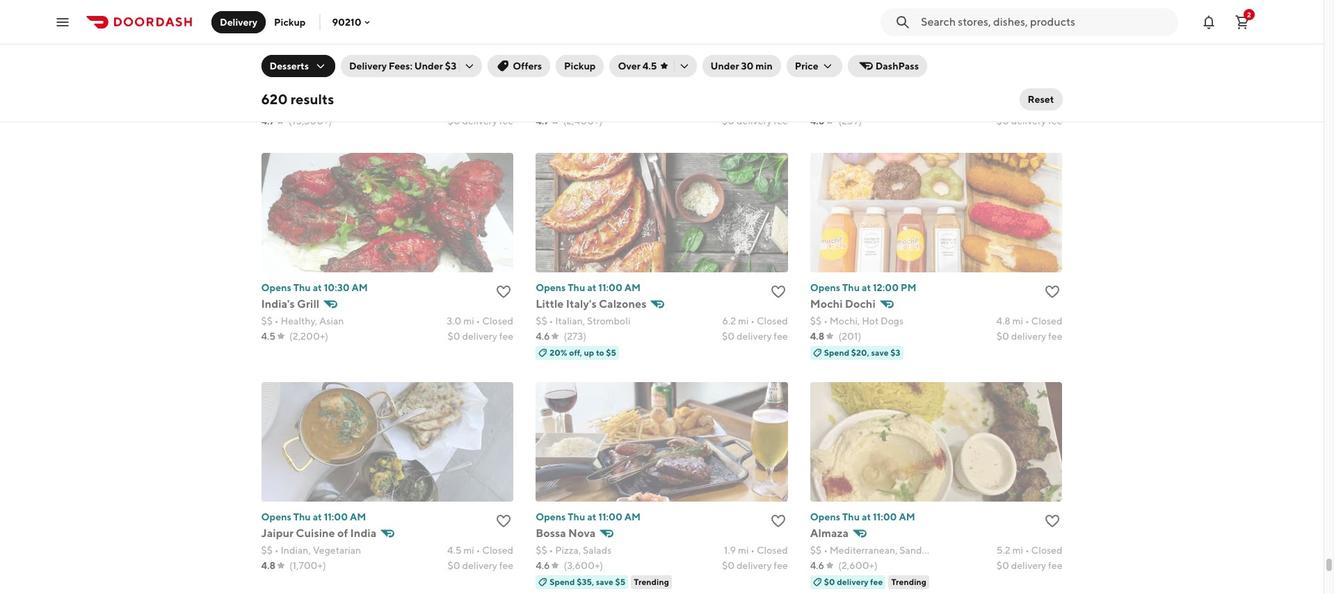 Task type: vqa. For each thing, say whether or not it's contained in the screenshot.
Opens Thu at 1:00 PM
yes



Task type: describe. For each thing, give the bounding box(es) containing it.
$​0 delivery fee for italy's
[[722, 331, 788, 342]]

little
[[536, 297, 564, 311]]

$​0 delivery fee for cuisine
[[448, 560, 513, 572]]

(2,200+)
[[289, 331, 328, 342]]

mediterranean,
[[830, 545, 898, 556]]

price
[[795, 61, 819, 72]]

4.7 for (15,300+)
[[261, 115, 275, 126]]

italy's
[[566, 297, 597, 311]]

closed for little italy's calzones
[[757, 316, 788, 327]]

delivery button
[[211, 11, 266, 33]]

(239)
[[839, 115, 862, 126]]

trending for almaza
[[891, 577, 927, 588]]

results
[[291, 91, 334, 107]]

click to add this store to your saved list image up 5.2 mi • closed
[[1044, 513, 1061, 530]]

at up mediterranean,
[[862, 512, 871, 523]]

thu left "1:00"
[[568, 67, 585, 78]]

grill
[[297, 297, 319, 311]]

opens for cuisine
[[261, 512, 291, 523]]

opens for italy's
[[536, 282, 566, 293]]

under 30 min button
[[702, 55, 781, 77]]

india's grill
[[261, 297, 319, 311]]

opens thu at 11:00 am for italy's
[[536, 282, 641, 293]]

caterers
[[306, 100, 344, 111]]

mochi,
[[830, 316, 860, 327]]

1 horizontal spatial pickup
[[564, 61, 596, 72]]

closed for mochi dochi
[[1031, 316, 1063, 327]]

3.0
[[447, 316, 462, 327]]

am for pho cafe
[[350, 67, 366, 78]]

$35,
[[577, 577, 594, 588]]

10:30
[[324, 282, 350, 293]]

(2,400+)
[[563, 115, 603, 126]]

opens for dochi
[[810, 282, 840, 293]]

mochi
[[810, 297, 843, 311]]

fee for jaipur cuisine of india
[[499, 560, 513, 572]]

4.6 for little italy's calzones
[[536, 331, 550, 342]]

$$ • indian, vegetarian
[[261, 545, 361, 556]]

$​0 for cafe
[[448, 115, 460, 126]]

mi for jaipur cuisine of india
[[463, 545, 474, 556]]

to
[[596, 348, 604, 358]]

click to add this store to your saved list image for cafe
[[495, 68, 512, 85]]

spend for spend $35, save $5
[[550, 577, 575, 588]]

under inside button
[[711, 61, 739, 72]]

click to add this store to your saved list image for bossa nova
[[770, 513, 787, 530]]

mi for almaza
[[1013, 545, 1023, 556]]

at for italy's
[[587, 282, 596, 293]]

opens thu at 11:00 am for nova
[[536, 512, 641, 523]]

11:00 for nova
[[598, 512, 623, 523]]

$$ for little italy's calzones
[[536, 316, 547, 327]]

offers
[[513, 61, 542, 72]]

bossa
[[536, 527, 566, 540]]

save for $5
[[596, 577, 614, 588]]

(2,600+)
[[838, 560, 878, 572]]

4.8 for opens fri at 10:00 am
[[810, 115, 825, 126]]

am for almaza
[[899, 512, 915, 523]]

am for jaipur cuisine of india
[[350, 512, 366, 523]]

closed for bossa nova
[[757, 545, 788, 556]]

$$ • italian, stromboli
[[536, 316, 631, 327]]

at for cafe
[[313, 67, 322, 78]]

italian,
[[555, 316, 585, 327]]

$3 for spend $20, save $3
[[891, 348, 901, 358]]

thu for india's grill
[[293, 282, 311, 293]]

min
[[756, 61, 773, 72]]

closed for almaza
[[1031, 545, 1063, 556]]

delivery down 4.6 mi • closed
[[1011, 115, 1046, 126]]

delivery for almaza
[[1011, 560, 1046, 572]]

$​0 delivery fee for dochi
[[997, 331, 1063, 342]]

$$ for almaza
[[810, 545, 822, 556]]

fri
[[842, 67, 855, 78]]

desserts button
[[261, 55, 335, 77]]

jaipur
[[261, 527, 294, 540]]

$​0 delivery fee down 30 at top right
[[722, 115, 788, 126]]

1 vertical spatial $5
[[615, 577, 626, 588]]

at right fri
[[857, 67, 866, 78]]

cafe,
[[281, 100, 304, 111]]

fee for almaza
[[1048, 560, 1063, 572]]

fee for little italy's calzones
[[774, 331, 788, 342]]

open menu image
[[54, 14, 71, 30]]

$$ • pizza, salads
[[536, 545, 612, 556]]

delivery for india's grill
[[462, 331, 497, 342]]

nova
[[568, 527, 596, 540]]

off,
[[569, 348, 582, 358]]

90210
[[332, 16, 361, 27]]

$$ • mochi, hot dogs
[[810, 316, 904, 327]]

$​0 for dochi
[[997, 331, 1009, 342]]

dashpass button
[[848, 55, 927, 77]]

little italy's calzones
[[536, 297, 647, 311]]

delivery down (2,600+)
[[837, 577, 869, 588]]

click to add this store to your saved list image for italy's
[[770, 284, 787, 300]]

over 4.5
[[618, 61, 657, 72]]

$​0 delivery fee for grill
[[448, 331, 513, 342]]

mochi dochi
[[810, 297, 876, 311]]

$$ down pho
[[261, 100, 273, 111]]

4.5 for 4.5
[[261, 331, 276, 342]]

delivery for delivery
[[220, 16, 257, 27]]

2 button
[[1228, 8, 1256, 36]]

3.0 mi • closed
[[447, 316, 513, 327]]

price button
[[787, 55, 842, 77]]

delivery for delivery fees: under $3
[[349, 61, 387, 72]]

calzones
[[599, 297, 647, 311]]

india
[[350, 527, 377, 540]]

5.2
[[997, 545, 1011, 556]]

1.9 mi • closed
[[724, 545, 788, 556]]

mi for bossa nova
[[738, 545, 749, 556]]

dochi
[[845, 297, 876, 311]]

delivery for little italy's calzones
[[737, 331, 772, 342]]

thu for almaza
[[842, 512, 860, 523]]

am for bossa nova
[[625, 512, 641, 523]]

$$ for india's grill
[[261, 316, 273, 327]]

of
[[337, 527, 348, 540]]

4.6 for bossa nova
[[536, 560, 550, 572]]

click to add this store to your saved list image for dochi
[[1044, 284, 1061, 300]]

reset
[[1028, 94, 1054, 105]]

6.2
[[722, 316, 736, 327]]

trending for bossa nova
[[634, 577, 669, 588]]

vegetarian
[[313, 545, 361, 556]]

30
[[741, 61, 754, 72]]

$20,
[[851, 348, 869, 358]]

2 horizontal spatial click to add this store to your saved list image
[[1044, 68, 1061, 85]]

up
[[584, 348, 594, 358]]

click to add this store to your saved list image for jaipur cuisine of india
[[495, 513, 512, 530]]

stromboli
[[587, 316, 631, 327]]

delivery for bossa nova
[[737, 560, 772, 572]]

4.6 for almaza
[[810, 560, 824, 572]]

opens for cafe
[[261, 67, 291, 78]]

delivery for mochi dochi
[[1011, 331, 1046, 342]]

2
[[1247, 10, 1251, 18]]

desserts
[[270, 61, 309, 72]]

20% off, up to $5
[[550, 348, 616, 358]]

at for grill
[[313, 282, 322, 293]]

11:00 up $$ • mediterranean, sandwiches
[[873, 512, 897, 523]]

fees:
[[389, 61, 412, 72]]

opens left "1:00"
[[536, 67, 566, 78]]

12:00
[[873, 282, 899, 293]]

delivery down 30 at top right
[[737, 115, 772, 126]]

(273)
[[564, 331, 586, 342]]

fee down price button
[[774, 115, 788, 126]]

6.2 mi • closed
[[722, 316, 788, 327]]

hot
[[862, 316, 879, 327]]

0 horizontal spatial pickup
[[274, 16, 306, 27]]

(1,700+)
[[289, 560, 326, 572]]

reset button
[[1019, 88, 1063, 111]]



Task type: locate. For each thing, give the bounding box(es) containing it.
0 horizontal spatial under
[[414, 61, 443, 72]]

$​0 delivery fee down 1.9 mi • closed
[[722, 560, 788, 572]]

india's
[[261, 297, 295, 311]]

(3,600+)
[[564, 560, 603, 572]]

opens
[[261, 67, 291, 78], [536, 67, 566, 78], [810, 67, 840, 78], [261, 282, 291, 293], [536, 282, 566, 293], [810, 282, 840, 293], [261, 512, 291, 523], [536, 512, 566, 523], [810, 512, 840, 523]]

click to add this store to your saved list image left 'price' on the top of page
[[770, 68, 787, 85]]

0 horizontal spatial save
[[596, 577, 614, 588]]

1.9
[[724, 545, 736, 556]]

10:00
[[868, 67, 895, 78]]

fee down the offers button
[[499, 115, 513, 126]]

opens up little
[[536, 282, 566, 293]]

fee down 4.5 mi • closed
[[499, 560, 513, 572]]

$​0 for cuisine
[[448, 560, 460, 572]]

delivery down 3.0 mi • closed
[[462, 331, 497, 342]]

1 vertical spatial $3
[[891, 348, 901, 358]]

pickup button
[[266, 11, 314, 33], [556, 55, 604, 77]]

opens thu at 11:00 am up cuisine
[[261, 512, 366, 523]]

spend $20, save $3
[[824, 348, 901, 358]]

620 results
[[261, 91, 334, 107]]

delivery inside button
[[220, 16, 257, 27]]

click to add this store to your saved list image
[[495, 68, 512, 85], [770, 68, 787, 85], [495, 284, 512, 300], [770, 284, 787, 300], [1044, 284, 1061, 300], [1044, 513, 1061, 530]]

11:00 up of
[[324, 512, 348, 523]]

pickup button left over
[[556, 55, 604, 77]]

1:00
[[598, 67, 619, 78]]

0 vertical spatial save
[[871, 348, 889, 358]]

trending down "sandwiches"
[[891, 577, 927, 588]]

under right fees:
[[414, 61, 443, 72]]

am for little italy's calzones
[[625, 282, 641, 293]]

•
[[275, 100, 279, 111], [1025, 100, 1029, 111], [275, 316, 279, 327], [476, 316, 480, 327], [549, 316, 553, 327], [751, 316, 755, 327], [824, 316, 828, 327], [1025, 316, 1029, 327], [275, 545, 279, 556], [476, 545, 480, 556], [549, 545, 553, 556], [751, 545, 755, 556], [824, 545, 828, 556], [1025, 545, 1029, 556]]

$$ down india's
[[261, 316, 273, 327]]

$3 for delivery fees: under $3
[[445, 61, 457, 72]]

dogs
[[881, 316, 904, 327]]

3 items, open order cart image
[[1234, 14, 1251, 30]]

opens thu at 10:30 am
[[261, 282, 368, 293]]

11:00 for cuisine
[[324, 512, 348, 523]]

4.6 down bossa
[[536, 560, 550, 572]]

under 30 min
[[711, 61, 773, 72]]

1 horizontal spatial $3
[[891, 348, 901, 358]]

90210 button
[[332, 16, 373, 27]]

1 horizontal spatial delivery
[[349, 61, 387, 72]]

5.2 mi • closed
[[997, 545, 1063, 556]]

4.8 for opens thu at 11:00 am
[[261, 560, 276, 572]]

click to add this store to your saved list image up 1.9 mi • closed
[[770, 513, 787, 530]]

fee down 1.9 mi • closed
[[774, 560, 788, 572]]

opens up pho
[[261, 67, 291, 78]]

$​0 delivery fee down the 6.2 mi • closed
[[722, 331, 788, 342]]

sandwiches
[[900, 545, 952, 556]]

Store search: begin typing to search for stores available on DoorDash text field
[[921, 14, 1170, 30]]

opens left fri
[[810, 67, 840, 78]]

1 4.7 from the left
[[261, 115, 275, 126]]

4.5 for 4.5 mi • closed
[[447, 545, 462, 556]]

1 horizontal spatial under
[[711, 61, 739, 72]]

$$ for mochi dochi
[[810, 316, 822, 327]]

delivery down 1.9 mi • closed
[[737, 560, 772, 572]]

0 horizontal spatial 4.5
[[261, 331, 276, 342]]

opens thu at 11:00 am up little italy's calzones
[[536, 282, 641, 293]]

2 4.7 from the left
[[536, 115, 549, 126]]

1 horizontal spatial click to add this store to your saved list image
[[770, 513, 787, 530]]

delivery down the offers button
[[462, 115, 497, 126]]

spend for spend $20, save $3
[[824, 348, 850, 358]]

0 horizontal spatial 4.7
[[261, 115, 275, 126]]

opens thu at 11:00 am up nova
[[536, 512, 641, 523]]

pizza,
[[555, 545, 581, 556]]

4.7 down 620
[[261, 115, 275, 126]]

click to add this store to your saved list image up reset 'button' at the right of page
[[1044, 68, 1061, 85]]

jaipur cuisine of india
[[261, 527, 377, 540]]

opens up "almaza"
[[810, 512, 840, 523]]

2 horizontal spatial 4.5
[[643, 61, 657, 72]]

thu up cafe
[[293, 67, 311, 78]]

11:00 up calzones
[[598, 282, 623, 293]]

thu up nova
[[568, 512, 585, 523]]

11:00 up caterers
[[324, 67, 348, 78]]

$​0 delivery fee down the offers button
[[448, 115, 513, 126]]

offers button
[[488, 55, 550, 77]]

pm right 12:00
[[901, 282, 916, 293]]

fee down 3.0 mi • closed
[[499, 331, 513, 342]]

thu for bossa nova
[[568, 512, 585, 523]]

(201)
[[839, 331, 861, 342]]

thu
[[293, 67, 311, 78], [568, 67, 585, 78], [293, 282, 311, 293], [568, 282, 585, 293], [842, 282, 860, 293], [293, 512, 311, 523], [568, 512, 585, 523], [842, 512, 860, 523]]

1 horizontal spatial 4.5
[[447, 545, 462, 556]]

delivery for jaipur cuisine of india
[[462, 560, 497, 572]]

1 trending from the left
[[634, 577, 669, 588]]

11:00 for italy's
[[598, 282, 623, 293]]

opens thu at 11:00 am
[[261, 67, 366, 78], [536, 282, 641, 293], [261, 512, 366, 523], [536, 512, 641, 523], [810, 512, 915, 523]]

$$ down jaipur at the bottom
[[261, 545, 273, 556]]

4.8 mi • closed
[[997, 316, 1063, 327]]

at up jaipur cuisine of india
[[313, 512, 322, 523]]

fee
[[499, 115, 513, 126], [774, 115, 788, 126], [1048, 115, 1063, 126], [499, 331, 513, 342], [774, 331, 788, 342], [1048, 331, 1063, 342], [499, 560, 513, 572], [774, 560, 788, 572], [1048, 560, 1063, 572], [870, 577, 883, 588]]

$0 delivery fee
[[824, 577, 883, 588]]

0 vertical spatial spend
[[824, 348, 850, 358]]

0 horizontal spatial $3
[[445, 61, 457, 72]]

at up nova
[[587, 512, 596, 523]]

1 vertical spatial pm
[[901, 282, 916, 293]]

$​0 delivery fee down 4.8 mi • closed
[[997, 331, 1063, 342]]

2 vertical spatial 4.5
[[447, 545, 462, 556]]

pickup up "desserts"
[[274, 16, 306, 27]]

$$
[[261, 100, 273, 111], [261, 316, 273, 327], [536, 316, 547, 327], [810, 316, 822, 327], [261, 545, 273, 556], [536, 545, 547, 556], [810, 545, 822, 556]]

1 vertical spatial save
[[596, 577, 614, 588]]

$$ • healthy, asian
[[261, 316, 344, 327]]

am for india's grill
[[352, 282, 368, 293]]

2 trending from the left
[[891, 577, 927, 588]]

$​0 delivery fee for cafe
[[448, 115, 513, 126]]

delivery down 5.2 mi • closed
[[1011, 560, 1046, 572]]

at
[[313, 67, 322, 78], [587, 67, 596, 78], [857, 67, 866, 78], [313, 282, 322, 293], [587, 282, 596, 293], [862, 282, 871, 293], [313, 512, 322, 523], [587, 512, 596, 523], [862, 512, 871, 523]]

4.6 up $0
[[810, 560, 824, 572]]

1 horizontal spatial pickup button
[[556, 55, 604, 77]]

opens for grill
[[261, 282, 291, 293]]

opens up the mochi
[[810, 282, 840, 293]]

asian
[[319, 316, 344, 327]]

delivery for pho cafe
[[462, 115, 497, 126]]

click to add this store to your saved list image up 4.8 mi • closed
[[1044, 284, 1061, 300]]

delivery down 4.5 mi • closed
[[462, 560, 497, 572]]

indian,
[[281, 545, 311, 556]]

click to add this store to your saved list image up the 6.2 mi • closed
[[770, 284, 787, 300]]

click to add this store to your saved list image up 4.5 mi • closed
[[495, 513, 512, 530]]

0 horizontal spatial spend
[[550, 577, 575, 588]]

save for $3
[[871, 348, 889, 358]]

4.7 left (2,400+)
[[536, 115, 549, 126]]

1 horizontal spatial spend
[[824, 348, 850, 358]]

1 horizontal spatial trending
[[891, 577, 927, 588]]

11:00 for cafe
[[324, 67, 348, 78]]

opens thu at 11:00 am for cuisine
[[261, 512, 366, 523]]

0 vertical spatial pickup
[[274, 16, 306, 27]]

$$ • cafe, caterers
[[261, 100, 344, 111]]

dashpass
[[876, 61, 919, 72]]

4.8
[[810, 115, 825, 126], [997, 316, 1011, 327], [810, 331, 825, 342], [261, 560, 276, 572]]

thu for pho cafe
[[293, 67, 311, 78]]

pm
[[621, 67, 636, 78], [901, 282, 916, 293]]

0 vertical spatial $5
[[606, 348, 616, 358]]

notification bell image
[[1201, 14, 1217, 30]]

closed for jaipur cuisine of india
[[482, 545, 513, 556]]

2 under from the left
[[711, 61, 739, 72]]

1 vertical spatial pickup
[[564, 61, 596, 72]]

thu up mochi dochi
[[842, 282, 860, 293]]

0 horizontal spatial pickup button
[[266, 11, 314, 33]]

spend
[[824, 348, 850, 358], [550, 577, 575, 588]]

pm for opens thu at 1:00 pm
[[621, 67, 636, 78]]

fee down 4.8 mi • closed
[[1048, 331, 1063, 342]]

11:00 up salads
[[598, 512, 623, 523]]

opens thu at 1:00 pm
[[536, 67, 636, 78]]

thu for jaipur cuisine of india
[[293, 512, 311, 523]]

at up little italy's calzones
[[587, 282, 596, 293]]

0 horizontal spatial trending
[[634, 577, 669, 588]]

delivery down 4.8 mi • closed
[[1011, 331, 1046, 342]]

fee down reset
[[1048, 115, 1063, 126]]

thu up grill
[[293, 282, 311, 293]]

4.6 up 20%
[[536, 331, 550, 342]]

spend down (201)
[[824, 348, 850, 358]]

4.7 for (2,400+)
[[536, 115, 549, 126]]

click to add this store to your saved list image for grill
[[495, 284, 512, 300]]

click to add this store to your saved list image up 3.0 mi • closed
[[495, 284, 512, 300]]

$​0 for italy's
[[722, 331, 735, 342]]

save
[[871, 348, 889, 358], [596, 577, 614, 588]]

4.5 inside over 4.5 button
[[643, 61, 657, 72]]

$​0 delivery fee down 4.5 mi • closed
[[448, 560, 513, 572]]

4.8 for opens thu at 12:00 pm
[[810, 331, 825, 342]]

click to add this store to your saved list image
[[1044, 68, 1061, 85], [495, 513, 512, 530], [770, 513, 787, 530]]

$$ down bossa
[[536, 545, 547, 556]]

closed
[[1031, 100, 1063, 111], [482, 316, 513, 327], [757, 316, 788, 327], [1031, 316, 1063, 327], [482, 545, 513, 556], [757, 545, 788, 556], [1031, 545, 1063, 556]]

1 vertical spatial pickup button
[[556, 55, 604, 77]]

620
[[261, 91, 288, 107]]

0 vertical spatial pickup button
[[266, 11, 314, 33]]

(15,300+)
[[289, 115, 332, 126]]

opens for nova
[[536, 512, 566, 523]]

0 vertical spatial delivery
[[220, 16, 257, 27]]

$​0 delivery fee down 5.2 mi • closed
[[997, 560, 1063, 572]]

mi for little italy's calzones
[[738, 316, 749, 327]]

$​0 delivery fee for nova
[[722, 560, 788, 572]]

opens up bossa
[[536, 512, 566, 523]]

0 horizontal spatial delivery
[[220, 16, 257, 27]]

at left "1:00"
[[587, 67, 596, 78]]

4.5
[[643, 61, 657, 72], [261, 331, 276, 342], [447, 545, 462, 556]]

pickup
[[274, 16, 306, 27], [564, 61, 596, 72]]

0 vertical spatial pm
[[621, 67, 636, 78]]

$$ down the mochi
[[810, 316, 822, 327]]

0 vertical spatial 4.5
[[643, 61, 657, 72]]

1 horizontal spatial 4.7
[[536, 115, 549, 126]]

closed for india's grill
[[482, 316, 513, 327]]

opens up india's
[[261, 282, 291, 293]]

$5 right to
[[606, 348, 616, 358]]

healthy,
[[281, 316, 317, 327]]

fee for india's grill
[[499, 331, 513, 342]]

bossa nova
[[536, 527, 596, 540]]

at up results
[[313, 67, 322, 78]]

thu up cuisine
[[293, 512, 311, 523]]

$​0 for grill
[[448, 331, 460, 342]]

4.6
[[996, 100, 1011, 111], [536, 331, 550, 342], [536, 560, 550, 572], [810, 560, 824, 572]]

$$ down "almaza"
[[810, 545, 822, 556]]

save right $20,
[[871, 348, 889, 358]]

salads
[[583, 545, 612, 556]]

opens thu at 11:00 am up mediterranean,
[[810, 512, 915, 523]]

pho
[[261, 82, 282, 95]]

4.6 left reset
[[996, 100, 1011, 111]]

cafe
[[284, 82, 309, 95]]

$​0 delivery fee down 3.0 mi • closed
[[448, 331, 513, 342]]

delivery down the 6.2 mi • closed
[[737, 331, 772, 342]]

$$ down little
[[536, 316, 547, 327]]

pho cafe
[[261, 82, 309, 95]]

1 under from the left
[[414, 61, 443, 72]]

mi for india's grill
[[463, 316, 474, 327]]

mi
[[1013, 100, 1023, 111], [463, 316, 474, 327], [738, 316, 749, 327], [1013, 316, 1023, 327], [463, 545, 474, 556], [738, 545, 749, 556], [1013, 545, 1023, 556]]

thu up "italy's"
[[568, 282, 585, 293]]

fee down the 6.2 mi • closed
[[774, 331, 788, 342]]

opens thu at 11:00 am up cafe
[[261, 67, 366, 78]]

fee for bossa nova
[[774, 560, 788, 572]]

at up dochi
[[862, 282, 871, 293]]

at up grill
[[313, 282, 322, 293]]

$​0 for nova
[[722, 560, 735, 572]]

at for cuisine
[[313, 512, 322, 523]]

pickup button up "desserts"
[[266, 11, 314, 33]]

1 vertical spatial 4.5
[[261, 331, 276, 342]]

cuisine
[[296, 527, 335, 540]]

save right $35,
[[596, 577, 614, 588]]

11:00
[[324, 67, 348, 78], [598, 282, 623, 293], [324, 512, 348, 523], [598, 512, 623, 523], [873, 512, 897, 523]]

opens fri at 10:00 am
[[810, 67, 913, 78]]

spend $35, save $5
[[550, 577, 626, 588]]

$​0 delivery fee
[[448, 115, 513, 126], [722, 115, 788, 126], [997, 115, 1063, 126], [448, 331, 513, 342], [722, 331, 788, 342], [997, 331, 1063, 342], [448, 560, 513, 572], [722, 560, 788, 572], [997, 560, 1063, 572]]

opens thu at 11:00 am for cafe
[[261, 67, 366, 78]]

4.5 mi • closed
[[447, 545, 513, 556]]

trending right spend $35, save $5 in the left of the page
[[634, 577, 669, 588]]

$3 down dogs
[[891, 348, 901, 358]]

$​0 delivery fee down 4.6 mi • closed
[[997, 115, 1063, 126]]

$5
[[606, 348, 616, 358], [615, 577, 626, 588]]

opens up jaipur at the bottom
[[261, 512, 291, 523]]

$$ • mediterranean, sandwiches
[[810, 545, 952, 556]]

almaza
[[810, 527, 849, 540]]

mi for mochi dochi
[[1013, 316, 1023, 327]]

click to add this store to your saved list image left offers
[[495, 68, 512, 85]]

at for dochi
[[862, 282, 871, 293]]

0 horizontal spatial click to add this store to your saved list image
[[495, 513, 512, 530]]

fee for mochi dochi
[[1048, 331, 1063, 342]]

1 horizontal spatial save
[[871, 348, 889, 358]]

$$ for jaipur cuisine of india
[[261, 545, 273, 556]]

thu for little italy's calzones
[[568, 282, 585, 293]]

4.6 mi • closed
[[996, 100, 1063, 111]]

1 vertical spatial spend
[[550, 577, 575, 588]]

over
[[618, 61, 641, 72]]

0 horizontal spatial pm
[[621, 67, 636, 78]]

delivery fees: under $3
[[349, 61, 457, 72]]

fee down (2,600+)
[[870, 577, 883, 588]]

thu up "almaza"
[[842, 512, 860, 523]]

1 vertical spatial delivery
[[349, 61, 387, 72]]

pm right "1:00"
[[621, 67, 636, 78]]

pm for opens thu at 12:00 pm
[[901, 282, 916, 293]]

1 horizontal spatial pm
[[901, 282, 916, 293]]

thu for mochi dochi
[[842, 282, 860, 293]]

at for nova
[[587, 512, 596, 523]]

spend left $35,
[[550, 577, 575, 588]]

under left 30 at top right
[[711, 61, 739, 72]]

0 vertical spatial $3
[[445, 61, 457, 72]]

pickup left "1:00"
[[564, 61, 596, 72]]

opens thu at 12:00 pm
[[810, 282, 916, 293]]

$3
[[445, 61, 457, 72], [891, 348, 901, 358]]

fee for pho cafe
[[499, 115, 513, 126]]

$$ for bossa nova
[[536, 545, 547, 556]]



